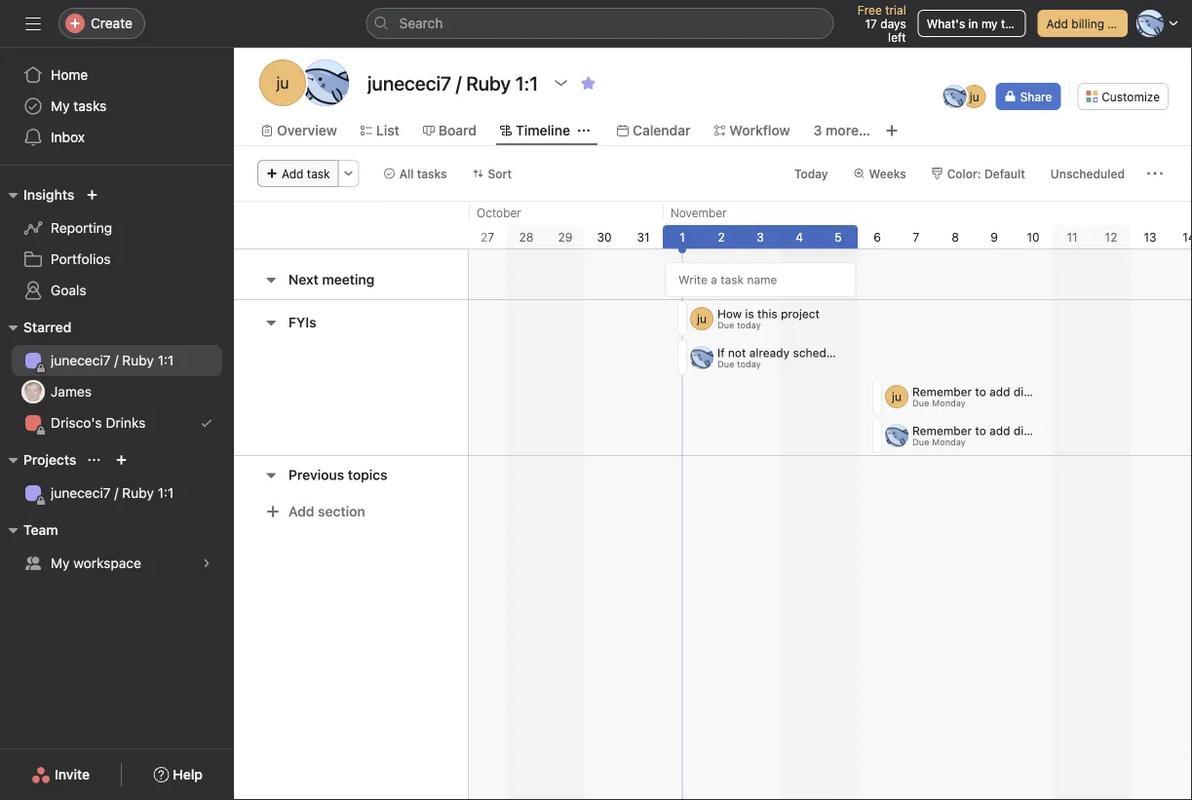 Task type: vqa. For each thing, say whether or not it's contained in the screenshot.
12
yes



Task type: describe. For each thing, give the bounding box(es) containing it.
2
[[718, 230, 725, 244]]

drisco's
[[51, 415, 102, 431]]

hide sidebar image
[[25, 16, 41, 31]]

color: default
[[947, 167, 1025, 180]]

3 more… button
[[814, 120, 870, 141]]

teams element
[[0, 513, 234, 583]]

portfolios
[[51, 251, 111, 267]]

3 for 3
[[757, 230, 764, 244]]

drisco's drinks
[[51, 415, 146, 431]]

days
[[881, 17, 906, 30]]

11
[[1067, 230, 1078, 244]]

9
[[991, 230, 998, 244]]

james
[[51, 384, 92, 400]]

invite button
[[19, 758, 103, 793]]

color:
[[947, 167, 981, 180]]

more…
[[826, 122, 870, 138]]

help button
[[141, 758, 215, 793]]

insights
[[23, 187, 74, 203]]

junececi7 / ruby 1:1 inside starred element
[[51, 352, 174, 369]]

add billing info
[[1046, 17, 1128, 30]]

what's in my trial? button
[[918, 10, 1028, 37]]

timeline
[[516, 122, 570, 138]]

list link
[[361, 120, 400, 141]]

task
[[307, 167, 330, 180]]

collapse task list for the section fyis image
[[263, 315, 279, 331]]

monday for ju
[[932, 398, 966, 408]]

board link
[[423, 120, 477, 141]]

customize
[[1102, 90, 1160, 103]]

share
[[1020, 90, 1052, 103]]

search list box
[[366, 8, 834, 39]]

timeline link
[[500, 120, 570, 141]]

starred
[[23, 319, 72, 335]]

projects element
[[0, 443, 234, 513]]

color: default button
[[923, 160, 1034, 187]]

customize button
[[1078, 83, 1169, 110]]

previous topics button
[[289, 458, 388, 493]]

next meeting
[[289, 272, 375, 288]]

7
[[913, 230, 920, 244]]

how is this project due today
[[718, 307, 820, 330]]

monday for ra
[[932, 437, 966, 447]]

29
[[558, 230, 573, 244]]

12
[[1105, 230, 1118, 244]]

share button
[[996, 83, 1061, 110]]

10
[[1027, 230, 1040, 244]]

ruby for the 'junececi7 / ruby 1:1' link within projects element
[[122, 485, 154, 501]]

all tasks button
[[375, 160, 456, 187]]

1:1 for the 'junececi7 / ruby 1:1' link within projects element
[[158, 485, 174, 501]]

create button
[[58, 8, 145, 39]]

calendar link
[[617, 120, 691, 141]]

8
[[952, 230, 959, 244]]

fyis button
[[289, 305, 316, 340]]

add section
[[289, 504, 365, 520]]

previous topics
[[289, 467, 388, 483]]

drisco's drinks link
[[12, 408, 222, 439]]

add task button
[[257, 160, 339, 187]]

30
[[597, 230, 612, 244]]

my
[[982, 17, 998, 30]]

home link
[[12, 59, 222, 91]]

14
[[1183, 230, 1192, 244]]

3 more…
[[814, 122, 870, 138]]

my workspace
[[51, 555, 141, 571]]

team button
[[0, 519, 58, 542]]

6
[[874, 230, 881, 244]]

home
[[51, 67, 88, 83]]

junececi7 inside starred element
[[51, 352, 111, 369]]

collapse task list for the section previous topics image
[[263, 467, 279, 483]]

more actions image
[[1147, 166, 1163, 181]]

junececi7 / ruby 1:1 inside projects element
[[51, 485, 174, 501]]

all tasks
[[399, 167, 447, 180]]

tasks for all tasks
[[417, 167, 447, 180]]

my tasks
[[51, 98, 107, 114]]

sort
[[488, 167, 512, 180]]

info
[[1108, 17, 1128, 30]]

goals
[[51, 282, 86, 298]]

create
[[91, 15, 133, 31]]

today button
[[786, 160, 837, 187]]

remove from starred image
[[580, 75, 596, 91]]

2 today from the top
[[737, 359, 761, 369]]

billing
[[1072, 17, 1105, 30]]

4
[[796, 230, 803, 244]]

board
[[439, 122, 477, 138]]

next meeting button
[[289, 262, 375, 297]]

meeting
[[322, 272, 375, 288]]

default
[[985, 167, 1025, 180]]

due monday for ra
[[913, 437, 966, 447]]

drinks
[[106, 415, 146, 431]]

projects button
[[0, 448, 76, 472]]

my workspace link
[[12, 548, 222, 579]]

list
[[376, 122, 400, 138]]



Task type: locate. For each thing, give the bounding box(es) containing it.
3 inside dropdown button
[[814, 122, 822, 138]]

28
[[519, 230, 534, 244]]

1:1 inside starred element
[[158, 352, 174, 369]]

tasks down home
[[73, 98, 107, 114]]

1 horizontal spatial tasks
[[417, 167, 447, 180]]

previous
[[289, 467, 344, 483]]

add tab image
[[884, 123, 900, 138]]

2 / from the top
[[114, 485, 118, 501]]

my inside teams element
[[51, 555, 70, 571]]

november
[[671, 206, 727, 219]]

junececi7 / ruby 1:1
[[51, 352, 174, 369], [51, 485, 174, 501]]

due monday for ju
[[913, 398, 966, 408]]

ju
[[277, 74, 289, 92], [970, 90, 979, 103], [697, 312, 707, 326], [892, 390, 902, 404]]

0 vertical spatial junececi7 / ruby 1:1 link
[[12, 345, 222, 376]]

what's
[[927, 17, 965, 30]]

1:1 up teams element
[[158, 485, 174, 501]]

topics
[[348, 467, 388, 483]]

0 vertical spatial today
[[737, 320, 761, 330]]

1 ruby from the top
[[122, 352, 154, 369]]

insights button
[[0, 183, 74, 207]]

add for add billing info
[[1046, 17, 1068, 30]]

junececi7 down show options, current sort, top icon
[[51, 485, 111, 501]]

junececi7 / ruby 1:1 up james
[[51, 352, 174, 369]]

3 right 2
[[757, 230, 764, 244]]

2 my from the top
[[51, 555, 70, 571]]

inbox link
[[12, 122, 222, 153]]

project
[[781, 307, 820, 321]]

junececi7 / ruby 1:1 link down new project or portfolio image
[[12, 478, 222, 509]]

/ inside starred element
[[114, 352, 118, 369]]

31
[[637, 230, 650, 244]]

1:1 inside projects element
[[158, 485, 174, 501]]

left
[[888, 30, 906, 44]]

2 monday from the top
[[932, 437, 966, 447]]

tasks inside 'global' element
[[73, 98, 107, 114]]

1 1:1 from the top
[[158, 352, 174, 369]]

/ down new project or portfolio image
[[114, 485, 118, 501]]

my down team
[[51, 555, 70, 571]]

ja
[[27, 385, 40, 399]]

Write a task name text field
[[679, 271, 851, 289]]

add left task
[[282, 167, 304, 180]]

junececi7 up james
[[51, 352, 111, 369]]

show options, current sort, top image
[[88, 454, 100, 466]]

insights element
[[0, 177, 234, 310]]

my for my workspace
[[51, 555, 70, 571]]

due monday
[[913, 398, 966, 408], [913, 437, 966, 447]]

this
[[758, 307, 778, 321]]

2 ruby from the top
[[122, 485, 154, 501]]

1 vertical spatial /
[[114, 485, 118, 501]]

1 junececi7 / ruby 1:1 link from the top
[[12, 345, 222, 376]]

tasks
[[73, 98, 107, 114], [417, 167, 447, 180]]

1 vertical spatial ruby
[[122, 485, 154, 501]]

all
[[399, 167, 414, 180]]

tasks for my tasks
[[73, 98, 107, 114]]

1 vertical spatial junececi7 / ruby 1:1 link
[[12, 478, 222, 509]]

0 vertical spatial tasks
[[73, 98, 107, 114]]

my inside 'global' element
[[51, 98, 70, 114]]

reporting
[[51, 220, 112, 236]]

2 due monday from the top
[[913, 437, 966, 447]]

0 vertical spatial monday
[[932, 398, 966, 408]]

today down how is this project due today
[[737, 359, 761, 369]]

starred element
[[0, 310, 234, 443]]

1:1 for second the 'junececi7 / ruby 1:1' link from the bottom of the page
[[158, 352, 174, 369]]

0 vertical spatial add
[[1046, 17, 1068, 30]]

/ up drisco's drinks link
[[114, 352, 118, 369]]

fyis
[[289, 314, 316, 331]]

help
[[173, 767, 203, 783]]

today
[[737, 320, 761, 330], [737, 359, 761, 369]]

1 vertical spatial add
[[282, 167, 304, 180]]

3 for 3 more…
[[814, 122, 822, 138]]

1 vertical spatial my
[[51, 555, 70, 571]]

junececi7 / ruby 1:1 link up james
[[12, 345, 222, 376]]

0 vertical spatial ruby
[[122, 352, 154, 369]]

ruby up drinks
[[122, 352, 154, 369]]

/ for second the 'junececi7 / ruby 1:1' link from the bottom of the page
[[114, 352, 118, 369]]

collapse task list for the section next meeting image
[[263, 272, 279, 288]]

junececi7 inside projects element
[[51, 485, 111, 501]]

1 vertical spatial due monday
[[913, 437, 966, 447]]

0 vertical spatial junececi7 / ruby 1:1
[[51, 352, 174, 369]]

section
[[318, 504, 365, 520]]

ruby down new project or portfolio image
[[122, 485, 154, 501]]

trial
[[885, 3, 906, 17]]

free trial 17 days left
[[858, 3, 906, 44]]

add down previous at the left bottom of page
[[289, 504, 314, 520]]

free
[[858, 3, 882, 17]]

new image
[[86, 189, 98, 201]]

2 1:1 from the top
[[158, 485, 174, 501]]

what's in my trial?
[[927, 17, 1028, 30]]

1 monday from the top
[[932, 398, 966, 408]]

2 junececi7 / ruby 1:1 link from the top
[[12, 478, 222, 509]]

junececi7 / ruby 1:1 link
[[12, 345, 222, 376], [12, 478, 222, 509]]

search
[[399, 15, 443, 31]]

unscheduled button
[[1042, 160, 1134, 187]]

ruby for second the 'junececi7 / ruby 1:1' link from the bottom of the page
[[122, 352, 154, 369]]

calendar
[[633, 122, 691, 138]]

3
[[814, 122, 822, 138], [757, 230, 764, 244]]

add task
[[282, 167, 330, 180]]

due today
[[718, 359, 761, 369]]

0 vertical spatial due monday
[[913, 398, 966, 408]]

1:1 up drisco's drinks link
[[158, 352, 174, 369]]

team
[[23, 522, 58, 538]]

my for my tasks
[[51, 98, 70, 114]]

add
[[1046, 17, 1068, 30], [282, 167, 304, 180], [289, 504, 314, 520]]

1 horizontal spatial 3
[[814, 122, 822, 138]]

1 vertical spatial today
[[737, 359, 761, 369]]

workspace
[[73, 555, 141, 571]]

3 left the more…
[[814, 122, 822, 138]]

2 junececi7 from the top
[[51, 485, 111, 501]]

trial?
[[1001, 17, 1028, 30]]

1 vertical spatial monday
[[932, 437, 966, 447]]

october
[[477, 206, 521, 219]]

/ for the 'junececi7 / ruby 1:1' link within projects element
[[114, 485, 118, 501]]

1 vertical spatial tasks
[[417, 167, 447, 180]]

global element
[[0, 48, 234, 165]]

ruby inside projects element
[[122, 485, 154, 501]]

portfolios link
[[12, 244, 222, 275]]

1
[[680, 230, 685, 244]]

my up inbox
[[51, 98, 70, 114]]

due inside how is this project due today
[[718, 320, 735, 330]]

today inside how is this project due today
[[737, 320, 761, 330]]

reporting link
[[12, 213, 222, 244]]

0 horizontal spatial 3
[[757, 230, 764, 244]]

add left the 'billing' in the top right of the page
[[1046, 17, 1068, 30]]

add for add section
[[289, 504, 314, 520]]

2 vertical spatial add
[[289, 504, 314, 520]]

13
[[1144, 230, 1157, 244]]

None text field
[[363, 65, 543, 100]]

search button
[[366, 8, 834, 39]]

tasks right all
[[417, 167, 447, 180]]

goals link
[[12, 275, 222, 306]]

weeks button
[[845, 160, 915, 187]]

ruby
[[122, 352, 154, 369], [122, 485, 154, 501]]

is
[[745, 307, 754, 321]]

0 vertical spatial 3
[[814, 122, 822, 138]]

2 junececi7 / ruby 1:1 from the top
[[51, 485, 174, 501]]

see details, my workspace image
[[201, 558, 213, 569]]

1 my from the top
[[51, 98, 70, 114]]

my tasks link
[[12, 91, 222, 122]]

add for add task
[[282, 167, 304, 180]]

0 vertical spatial junececi7
[[51, 352, 111, 369]]

1 due monday from the top
[[913, 398, 966, 408]]

next
[[289, 272, 319, 288]]

1 vertical spatial junececi7 / ruby 1:1
[[51, 485, 174, 501]]

1 junececi7 / ruby 1:1 from the top
[[51, 352, 174, 369]]

/ inside projects element
[[114, 485, 118, 501]]

ruby inside starred element
[[122, 352, 154, 369]]

monday
[[932, 398, 966, 408], [932, 437, 966, 447]]

1 vertical spatial 1:1
[[158, 485, 174, 501]]

0 vertical spatial my
[[51, 98, 70, 114]]

0 vertical spatial /
[[114, 352, 118, 369]]

1 today from the top
[[737, 320, 761, 330]]

overview
[[277, 122, 337, 138]]

invite
[[55, 767, 90, 783]]

show options image
[[553, 75, 569, 91]]

new project or portfolio image
[[115, 454, 127, 466]]

weeks
[[869, 167, 906, 180]]

add billing info button
[[1038, 10, 1128, 37]]

0 horizontal spatial tasks
[[73, 98, 107, 114]]

1 vertical spatial junececi7
[[51, 485, 111, 501]]

today up due today
[[737, 320, 761, 330]]

tasks inside dropdown button
[[417, 167, 447, 180]]

1 / from the top
[[114, 352, 118, 369]]

junececi7 / ruby 1:1 down new project or portfolio image
[[51, 485, 174, 501]]

1 vertical spatial 3
[[757, 230, 764, 244]]

0 vertical spatial 1:1
[[158, 352, 174, 369]]

tab actions image
[[578, 125, 590, 136]]

1 junececi7 from the top
[[51, 352, 111, 369]]

how
[[718, 307, 742, 321]]

junececi7 / ruby 1:1 link inside projects element
[[12, 478, 222, 509]]

more actions image
[[343, 168, 355, 179]]

junececi7
[[51, 352, 111, 369], [51, 485, 111, 501]]

unscheduled
[[1051, 167, 1125, 180]]

workflow
[[730, 122, 790, 138]]

sort button
[[464, 160, 521, 187]]

add inside button
[[1046, 17, 1068, 30]]

5
[[835, 230, 842, 244]]



